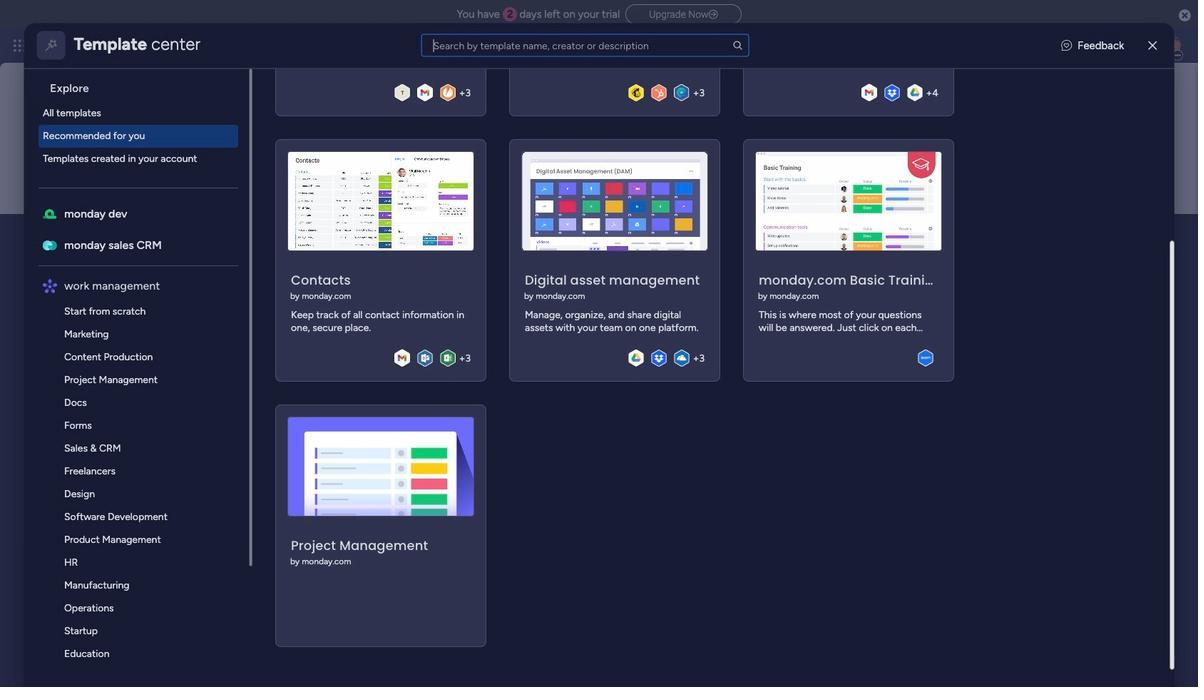 Task type: locate. For each thing, give the bounding box(es) containing it.
list box
[[30, 68, 252, 687]]

james peterson image
[[1159, 34, 1181, 57]]

None field
[[163, 220, 1000, 250]]

search image
[[732, 40, 744, 51]]

close image
[[1149, 40, 1157, 51]]

heading
[[38, 68, 249, 101]]

None search field
[[421, 34, 750, 57]]

dapulse rightstroke image
[[709, 9, 718, 20]]

help image
[[1106, 39, 1120, 53]]



Task type: vqa. For each thing, say whether or not it's contained in the screenshot.
Search image
yes



Task type: describe. For each thing, give the bounding box(es) containing it.
dapulse close image
[[1179, 9, 1191, 23]]

work management templates element
[[38, 300, 249, 687]]

v2 user feedback image
[[1062, 37, 1072, 53]]

search everything image
[[1074, 39, 1089, 53]]

select product image
[[13, 39, 27, 53]]

explore element
[[38, 101, 249, 170]]

Search by template name, creator or description search field
[[421, 34, 750, 57]]



